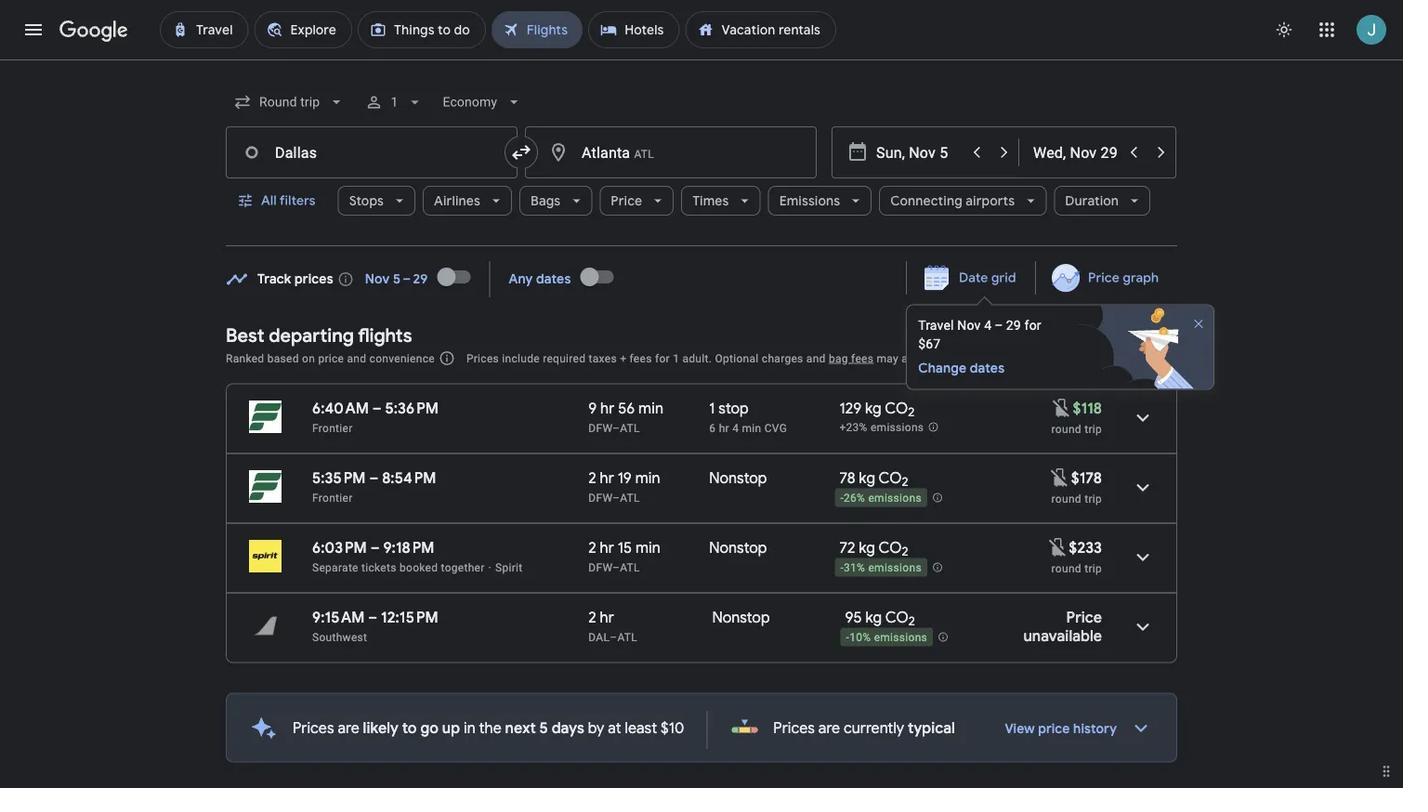 Task type: vqa. For each thing, say whether or not it's contained in the screenshot.
the rightmost Nov
yes



Task type: locate. For each thing, give the bounding box(es) containing it.
all filters
[[261, 192, 316, 209]]

1 horizontal spatial nov
[[958, 318, 981, 333]]

2 dfw from the top
[[589, 491, 613, 504]]

kg right "72" on the bottom of page
[[859, 538, 876, 557]]

None search field
[[226, 80, 1178, 246]]

connecting
[[891, 192, 963, 209]]

6:03 pm – 9:18 pm
[[312, 538, 435, 557]]

2 inside 2 hr 15 min dfw – atl
[[589, 538, 597, 557]]

1 stop 6 hr 4 min cvg
[[710, 399, 788, 435]]

co up -31% emissions
[[879, 538, 902, 557]]

co inside 95 kg co 2
[[886, 608, 909, 627]]

total duration 9 hr 56 min. element
[[589, 399, 710, 421]]

hr left the 4
[[719, 422, 730, 435]]

1 inside 1 stop 6 hr 4 min cvg
[[710, 399, 715, 418]]

0 horizontal spatial prices
[[293, 719, 334, 738]]

2 inside 129 kg co 2
[[908, 405, 915, 420]]

0 horizontal spatial price
[[318, 352, 344, 365]]

graph
[[1123, 270, 1159, 286]]

min inside 1 stop 6 hr 4 min cvg
[[742, 422, 762, 435]]

3 round trip from the top
[[1052, 562, 1103, 575]]

dfw inside 9 hr 56 min dfw – atl
[[589, 422, 613, 435]]

for
[[1025, 318, 1042, 333], [655, 352, 670, 365]]

0 vertical spatial round trip
[[1052, 423, 1103, 436]]

2 vertical spatial round trip
[[1052, 562, 1103, 575]]

2 up dal
[[589, 608, 597, 627]]

1 vertical spatial frontier
[[312, 491, 353, 504]]

min inside 2 hr 15 min dfw – atl
[[636, 538, 661, 557]]

co inside 72 kg co 2
[[879, 538, 902, 557]]

– down 15
[[613, 561, 620, 574]]

change
[[919, 360, 967, 377]]

0 vertical spatial trip
[[1085, 423, 1103, 436]]

round down 178 us dollars text box on the bottom of the page
[[1052, 492, 1082, 505]]

fees right bag
[[852, 352, 874, 365]]

78 kg co 2
[[840, 469, 909, 490]]

2 up -10% emissions
[[909, 614, 916, 630]]

hr right 9
[[601, 399, 615, 418]]

total duration 2 hr 19 min. element
[[589, 469, 710, 490]]

26%
[[844, 492, 866, 505]]

any dates
[[509, 271, 571, 288]]

price for price
[[611, 192, 643, 209]]

2 left 15
[[589, 538, 597, 557]]

prices
[[467, 352, 499, 365], [293, 719, 334, 738], [774, 719, 815, 738]]

1 horizontal spatial fees
[[852, 352, 874, 365]]

1 vertical spatial price
[[1088, 270, 1120, 286]]

frontier inside the 5:35 pm – 8:54 pm frontier
[[312, 491, 353, 504]]

kg inside 78 kg co 2
[[859, 469, 876, 488]]

kg inside 72 kg co 2
[[859, 538, 876, 557]]

1 for 1 stop 6 hr 4 min cvg
[[710, 399, 715, 418]]

connecting airports
[[891, 192, 1016, 209]]

stops
[[349, 192, 384, 209]]

Departure time: 6:40 AM. text field
[[312, 399, 369, 418]]

date grid
[[960, 270, 1017, 286]]

2 round trip from the top
[[1052, 492, 1103, 505]]

atl right dal
[[618, 631, 638, 644]]

1 horizontal spatial and
[[807, 352, 826, 365]]

currently
[[844, 719, 905, 738]]

prices left currently
[[774, 719, 815, 738]]

min right 56
[[639, 399, 664, 418]]

atl down 19
[[620, 491, 640, 504]]

hr
[[601, 399, 615, 418], [719, 422, 730, 435], [600, 469, 614, 488], [600, 538, 614, 557], [600, 608, 614, 627]]

– inside 9:15 am – 12:15 pm southwest
[[368, 608, 378, 627]]

min right the 4
[[742, 422, 762, 435]]

airlines button
[[423, 178, 512, 223]]

1 round trip from the top
[[1052, 423, 1103, 436]]

0 vertical spatial price
[[318, 352, 344, 365]]

2 vertical spatial dfw
[[589, 561, 613, 574]]

bags button
[[520, 178, 593, 223]]

price inside "price unavailable"
[[1067, 608, 1103, 627]]

dfw inside 2 hr 15 min dfw – atl
[[589, 561, 613, 574]]

1 vertical spatial -
[[841, 562, 844, 575]]

nonstop flight. element
[[710, 469, 767, 490], [710, 538, 767, 560], [713, 608, 770, 630]]

price left flight details. leaves dallas love field airport at 9:15 am on sunday, november 5 and arrives at hartsfield-jackson atlanta international airport at 12:15 pm on sunday, november 5. icon in the right bottom of the page
[[1067, 608, 1103, 627]]

by
[[588, 719, 605, 738]]

0 horizontal spatial are
[[338, 719, 360, 738]]

dfw for 2 hr 15 min
[[589, 561, 613, 574]]

atl down 15
[[620, 561, 640, 574]]

95 kg co 2
[[846, 608, 916, 630]]

leaves dallas love field airport at 9:15 am on sunday, november 5 and arrives at hartsfield-jackson atlanta international airport at 12:15 pm on sunday, november 5. element
[[312, 608, 439, 627]]

prices right learn more about ranking image at the left top of page
[[467, 352, 499, 365]]

1 round from the top
[[1052, 423, 1082, 436]]

kg for 78
[[859, 469, 876, 488]]

least
[[625, 719, 657, 738]]

co for 78
[[879, 469, 902, 488]]

price right on
[[318, 352, 344, 365]]

min inside 2 hr 19 min dfw – atl
[[636, 469, 661, 488]]

nov
[[365, 271, 390, 288], [958, 318, 981, 333]]

5
[[540, 719, 548, 738]]

None text field
[[226, 126, 518, 178]]

kg right 78
[[859, 469, 876, 488]]

trip down $118
[[1085, 423, 1103, 436]]

charges
[[762, 352, 804, 365]]

price inside popup button
[[611, 192, 643, 209]]

booked
[[400, 561, 438, 574]]

1 vertical spatial round
[[1052, 492, 1082, 505]]

0 horizontal spatial dates
[[536, 271, 571, 288]]

1 stop flight. element
[[710, 399, 749, 421]]

0 vertical spatial for
[[1025, 318, 1042, 333]]

swap origin and destination. image
[[510, 141, 533, 164]]

emissions down 95 kg co 2
[[874, 631, 928, 644]]

co for 129
[[885, 399, 908, 418]]

for right 4 – 29
[[1025, 318, 1042, 333]]

1 vertical spatial this price for this flight doesn't include overhead bin access. if you need a carry-on bag, use the bags filter to update prices. image
[[1049, 466, 1072, 489]]

0 vertical spatial dfw
[[589, 422, 613, 435]]

118 US dollars text field
[[1073, 399, 1103, 418]]

2 and from the left
[[807, 352, 826, 365]]

2 vertical spatial 1
[[710, 399, 715, 418]]

atl inside 2 hr 19 min dfw – atl
[[620, 491, 640, 504]]

leaves dallas/fort worth international airport at 6:03 pm on sunday, november 5 and arrives at hartsfield-jackson atlanta international airport at 9:18 pm on sunday, november 5. element
[[312, 538, 435, 557]]

2 vertical spatial nonstop
[[713, 608, 770, 627]]

- down 78
[[841, 492, 844, 505]]

dfw for 9 hr 56 min
[[589, 422, 613, 435]]

8:54 pm
[[382, 469, 437, 488]]

2 left 19
[[589, 469, 597, 488]]

0 horizontal spatial and
[[347, 352, 367, 365]]

0 horizontal spatial fees
[[630, 352, 652, 365]]

2 trip from the top
[[1085, 492, 1103, 505]]

1 vertical spatial dfw
[[589, 491, 613, 504]]

min inside 9 hr 56 min dfw – atl
[[639, 399, 664, 418]]

this price for this flight doesn't include overhead bin access. if you need a carry-on bag, use the bags filter to update prices. image
[[1051, 397, 1073, 419], [1049, 466, 1072, 489], [1047, 536, 1069, 558]]

date grid button
[[911, 261, 1032, 295]]

round trip for $233
[[1052, 562, 1103, 575]]

for left adult.
[[655, 352, 670, 365]]

– left arrival time: 5:36 pm. text box
[[373, 399, 382, 418]]

hr up dal
[[600, 608, 614, 627]]

optional
[[715, 352, 759, 365]]

2 horizontal spatial prices
[[774, 719, 815, 738]]

- down "72" on the bottom of page
[[841, 562, 844, 575]]

-
[[841, 492, 844, 505], [841, 562, 844, 575], [847, 631, 850, 644]]

nonstop
[[710, 469, 767, 488], [710, 538, 767, 557], [713, 608, 770, 627]]

sort by:
[[1100, 350, 1148, 366]]

None text field
[[525, 126, 817, 178]]

travel nov 4 – 29 for $67 change dates
[[919, 318, 1042, 377]]

frontier for 6:40 am
[[312, 422, 353, 435]]

2 vertical spatial this price for this flight doesn't include overhead bin access. if you need a carry-on bag, use the bags filter to update prices. image
[[1047, 536, 1069, 558]]

kg inside 129 kg co 2
[[866, 399, 882, 418]]

price button
[[600, 178, 674, 223]]

nonstop for 2 hr 15 min
[[710, 538, 767, 557]]

and
[[347, 352, 367, 365], [807, 352, 826, 365]]

this price for this flight doesn't include overhead bin access. if you need a carry-on bag, use the bags filter to update prices. image up the 233 us dollars text box
[[1049, 466, 1072, 489]]

kg
[[866, 399, 882, 418], [859, 469, 876, 488], [859, 538, 876, 557], [866, 608, 882, 627]]

trip down 178 us dollars text box on the bottom of the page
[[1085, 492, 1103, 505]]

price unavailable
[[1024, 608, 1103, 646]]

and left bag
[[807, 352, 826, 365]]

emissions down 78 kg co 2
[[869, 492, 922, 505]]

Departure time: 5:35 PM. text field
[[312, 469, 366, 488]]

–
[[373, 399, 382, 418], [613, 422, 620, 435], [369, 469, 379, 488], [613, 491, 620, 504], [371, 538, 380, 557], [613, 561, 620, 574], [368, 608, 378, 627], [610, 631, 618, 644]]

1 button
[[357, 80, 432, 125]]

best departing flights main content
[[226, 255, 1235, 788]]

1 vertical spatial nov
[[958, 318, 981, 333]]

co for 95
[[886, 608, 909, 627]]

0 vertical spatial 1
[[391, 94, 398, 110]]

2 are from the left
[[819, 719, 841, 738]]

2 horizontal spatial 1
[[710, 399, 715, 418]]

atl inside 2 hr 15 min dfw – atl
[[620, 561, 640, 574]]

- for 95
[[847, 631, 850, 644]]

frontier down 5:35 pm
[[312, 491, 353, 504]]

kg right 95
[[866, 608, 882, 627]]

atl
[[620, 422, 640, 435], [620, 491, 640, 504], [620, 561, 640, 574], [618, 631, 638, 644]]

3 dfw from the top
[[589, 561, 613, 574]]

2 up -26% emissions
[[902, 474, 909, 490]]

hr for 2 hr
[[600, 608, 614, 627]]

2 inside 2 hr 19 min dfw – atl
[[589, 469, 597, 488]]

separate
[[312, 561, 359, 574]]

2 round from the top
[[1052, 492, 1082, 505]]

dfw inside 2 hr 19 min dfw – atl
[[589, 491, 613, 504]]

2 vertical spatial trip
[[1085, 562, 1103, 575]]

3 trip from the top
[[1085, 562, 1103, 575]]

-26% emissions
[[841, 492, 922, 505]]

dfw down total duration 2 hr 19 min. element in the bottom of the page
[[589, 491, 613, 504]]

round down 118 us dollars text field
[[1052, 423, 1082, 436]]

– right the departure time: 5:35 pm. text box
[[369, 469, 379, 488]]

bag
[[829, 352, 849, 365]]

19
[[618, 469, 632, 488]]

0 horizontal spatial for
[[655, 352, 670, 365]]

flight details. leaves dallas/fort worth international airport at 5:35 pm on sunday, november 5 and arrives at hartsfield-jackson atlanta international airport at 8:54 pm on sunday, november 5. image
[[1121, 465, 1166, 510]]

price right the view
[[1039, 721, 1071, 738]]

emissions button
[[768, 178, 872, 223]]

1 horizontal spatial prices
[[467, 352, 499, 365]]

– inside 2 hr 15 min dfw – atl
[[613, 561, 620, 574]]

9
[[589, 399, 597, 418]]

co up -26% emissions
[[879, 469, 902, 488]]

2 vertical spatial price
[[1067, 608, 1103, 627]]

loading results progress bar
[[0, 59, 1404, 63]]

separate tickets booked together. this trip includes tickets from multiple airlines. missed connections may be protected by kiwi.com.. element
[[312, 561, 485, 574]]

round trip down $118
[[1052, 423, 1103, 436]]

1 vertical spatial nonstop
[[710, 538, 767, 557]]

$178
[[1072, 469, 1103, 488]]

0 vertical spatial nonstop flight. element
[[710, 469, 767, 490]]

co inside 78 kg co 2
[[879, 469, 902, 488]]

1 vertical spatial round trip
[[1052, 492, 1103, 505]]

- down 95
[[847, 631, 850, 644]]

95
[[846, 608, 862, 627]]

+
[[620, 352, 627, 365]]

price graph
[[1088, 270, 1159, 286]]

dfw down total duration 2 hr 15 min. element
[[589, 561, 613, 574]]

total duration 2 hr. element
[[589, 608, 713, 630]]

trip
[[1085, 423, 1103, 436], [1085, 492, 1103, 505], [1085, 562, 1103, 575]]

this price for this flight doesn't include overhead bin access. if you need a carry-on bag, use the bags filter to update prices. image for $118
[[1051, 397, 1073, 419]]

trip for $118
[[1085, 423, 1103, 436]]

round
[[1052, 423, 1082, 436], [1052, 492, 1082, 505], [1052, 562, 1082, 575]]

dfw down 9
[[589, 422, 613, 435]]

are left likely at left
[[338, 719, 360, 738]]

nonstop for 2 hr
[[713, 608, 770, 627]]

co up -10% emissions
[[886, 608, 909, 627]]

0 vertical spatial frontier
[[312, 422, 353, 435]]

0 vertical spatial -
[[841, 492, 844, 505]]

0 vertical spatial nonstop
[[710, 469, 767, 488]]

2 up -31% emissions
[[902, 544, 909, 560]]

2 inside 95 kg co 2
[[909, 614, 916, 630]]

hr inside '2 hr dal – atl'
[[600, 608, 614, 627]]

in
[[464, 719, 476, 738]]

72
[[840, 538, 856, 557]]

kg up +23% emissions
[[866, 399, 882, 418]]

min right 15
[[636, 538, 661, 557]]

trip for $233
[[1085, 562, 1103, 575]]

1 are from the left
[[338, 719, 360, 738]]

and down flights
[[347, 352, 367, 365]]

emissions for 78
[[869, 492, 922, 505]]

kg inside 95 kg co 2
[[866, 608, 882, 627]]

0 horizontal spatial 1
[[391, 94, 398, 110]]

round down $233
[[1052, 562, 1082, 575]]

2 vertical spatial round
[[1052, 562, 1082, 575]]

1 vertical spatial nonstop flight. element
[[710, 538, 767, 560]]

likely
[[363, 719, 399, 738]]

1 trip from the top
[[1085, 423, 1103, 436]]

layover (1 of 1) is a 6 hr 4 min layover at cincinnati/northern kentucky international airport in cincinnati. element
[[710, 421, 831, 436]]

this price for this flight doesn't include overhead bin access. if you need a carry-on bag, use the bags filter to update prices. image up $178
[[1051, 397, 1073, 419]]

dfw for 2 hr 19 min
[[589, 491, 613, 504]]

price right the "bags" popup button
[[611, 192, 643, 209]]

round trip down 178 us dollars text box on the bottom of the page
[[1052, 492, 1103, 505]]

1 vertical spatial trip
[[1085, 492, 1103, 505]]

0 vertical spatial dates
[[536, 271, 571, 288]]

connecting airports button
[[880, 178, 1047, 223]]

frontier down '6:40 am'
[[312, 422, 353, 435]]

0 vertical spatial nov
[[365, 271, 390, 288]]

are left currently
[[819, 719, 841, 738]]

next
[[505, 719, 536, 738]]

min right 19
[[636, 469, 661, 488]]

prices left likely at left
[[293, 719, 334, 738]]

1 frontier from the top
[[312, 422, 353, 435]]

airlines
[[434, 192, 481, 209]]

learn more about tracked prices image
[[337, 271, 354, 288]]

– inside 9 hr 56 min dfw – atl
[[613, 422, 620, 435]]

2 vertical spatial nonstop flight. element
[[713, 608, 770, 630]]

12:15 pm
[[381, 608, 439, 627]]

emissions down 129 kg co 2
[[871, 421, 924, 434]]

price for price graph
[[1088, 270, 1120, 286]]

2 up +23% emissions
[[908, 405, 915, 420]]

prices for prices are likely to go up in the next 5 days by at least $10
[[293, 719, 334, 738]]

hr left 19
[[600, 469, 614, 488]]

– down 19
[[613, 491, 620, 504]]

close image
[[1192, 317, 1207, 331]]

typical
[[908, 719, 956, 738]]

1 horizontal spatial for
[[1025, 318, 1042, 333]]

learn more about ranking image
[[439, 350, 455, 367]]

– down total duration 2 hr. element
[[610, 631, 618, 644]]

0 vertical spatial this price for this flight doesn't include overhead bin access. if you need a carry-on bag, use the bags filter to update prices. image
[[1051, 397, 1073, 419]]

on
[[302, 352, 315, 365]]

nov 5 – 29
[[365, 271, 428, 288]]

dal
[[589, 631, 610, 644]]

atl inside 9 hr 56 min dfw – atl
[[620, 422, 640, 435]]

best departing flights
[[226, 324, 412, 347]]

round trip down $233
[[1052, 562, 1103, 575]]

price
[[611, 192, 643, 209], [1088, 270, 1120, 286], [1067, 608, 1103, 627]]

None field
[[226, 86, 354, 119], [435, 86, 531, 119], [226, 86, 354, 119], [435, 86, 531, 119]]

main menu image
[[22, 19, 45, 41]]

are
[[338, 719, 360, 738], [819, 719, 841, 738]]

emissions down 72 kg co 2
[[869, 562, 922, 575]]

ranked based on price and convenience
[[226, 352, 435, 365]]

1 horizontal spatial dates
[[970, 360, 1005, 377]]

$67
[[919, 337, 941, 352]]

grid
[[992, 270, 1017, 286]]

1 horizontal spatial 1
[[673, 352, 680, 365]]

fees right +
[[630, 352, 652, 365]]

co inside 129 kg co 2
[[885, 399, 908, 418]]

nov right travel
[[958, 318, 981, 333]]

nov right learn more about tracked prices icon
[[365, 271, 390, 288]]

this price for this flight doesn't include overhead bin access. if you need a carry-on bag, use the bags filter to update prices. image up "price unavailable"
[[1047, 536, 1069, 558]]

hr inside 2 hr 15 min dfw – atl
[[600, 538, 614, 557]]

fees
[[630, 352, 652, 365], [852, 352, 874, 365]]

hr left 15
[[600, 538, 614, 557]]

1 inside 1 popup button
[[391, 94, 398, 110]]

find the best price region
[[226, 255, 1235, 390]]

0 vertical spatial price
[[611, 192, 643, 209]]

2 vertical spatial -
[[847, 631, 850, 644]]

atl for 19
[[620, 491, 640, 504]]

travel
[[919, 318, 954, 333]]

Arrival time: 8:54 PM. text field
[[382, 469, 437, 488]]

hr inside 9 hr 56 min dfw – atl
[[601, 399, 615, 418]]

2 fees from the left
[[852, 352, 874, 365]]

any
[[509, 271, 533, 288]]

frontier inside 6:40 am – 5:36 pm frontier
[[312, 422, 353, 435]]

price left the graph
[[1088, 270, 1120, 286]]

trip down the 233 us dollars text box
[[1085, 562, 1103, 575]]

hr inside 2 hr 19 min dfw – atl
[[600, 469, 614, 488]]

$10
[[661, 719, 685, 738]]

1 dfw from the top
[[589, 422, 613, 435]]

1 horizontal spatial are
[[819, 719, 841, 738]]

2 frontier from the top
[[312, 491, 353, 504]]

atl down 56
[[620, 422, 640, 435]]

– down 56
[[613, 422, 620, 435]]

bag fees button
[[829, 352, 874, 365]]

co up +23% emissions
[[885, 399, 908, 418]]

dates
[[536, 271, 571, 288], [970, 360, 1005, 377]]

view price history image
[[1119, 706, 1164, 751]]

price inside button
[[1088, 270, 1120, 286]]

+23% emissions
[[840, 421, 924, 434]]

1 vertical spatial price
[[1039, 721, 1071, 738]]

3 round from the top
[[1052, 562, 1082, 575]]

0 vertical spatial round
[[1052, 423, 1082, 436]]

– right departure time: 9:15 am. "text box"
[[368, 608, 378, 627]]

may
[[877, 352, 899, 365]]

 image
[[489, 561, 492, 574]]

1 horizontal spatial price
[[1039, 721, 1071, 738]]

1 vertical spatial dates
[[970, 360, 1005, 377]]



Task type: describe. For each thing, give the bounding box(es) containing it.
129 kg co 2
[[840, 399, 915, 420]]

-31% emissions
[[841, 562, 922, 575]]

kg for 129
[[866, 399, 882, 418]]

emissions for 95
[[874, 631, 928, 644]]

required
[[543, 352, 586, 365]]

apply.
[[902, 352, 933, 365]]

4
[[733, 422, 739, 435]]

1 vertical spatial for
[[655, 352, 670, 365]]

convenience
[[370, 352, 435, 365]]

together
[[441, 561, 485, 574]]

nonstop flight. element for 2 hr
[[713, 608, 770, 630]]

passenger assistance button
[[936, 352, 1050, 365]]

hr for 9 hr 56 min
[[601, 399, 615, 418]]

Arrival time: 12:15 PM. text field
[[381, 608, 439, 627]]

prices are likely to go up in the next 5 days by at least $10
[[293, 719, 685, 738]]

Arrival time: 5:36 PM. text field
[[385, 399, 439, 418]]

this price for this flight doesn't include overhead bin access. if you need a carry-on bag, use the bags filter to update prices. image for $178
[[1049, 466, 1072, 489]]

kg for 72
[[859, 538, 876, 557]]

prices for prices are currently typical
[[774, 719, 815, 738]]

date
[[960, 270, 989, 286]]

hr for 2 hr 15 min
[[600, 538, 614, 557]]

1 vertical spatial 1
[[673, 352, 680, 365]]

nonstop flight. element for 2 hr 15 min
[[710, 538, 767, 560]]

history
[[1074, 721, 1117, 738]]

5 – 29
[[393, 271, 428, 288]]

view
[[1005, 721, 1035, 738]]

kg for 95
[[866, 608, 882, 627]]

bags
[[531, 192, 561, 209]]

round for $118
[[1052, 423, 1082, 436]]

by:
[[1129, 350, 1148, 366]]

atl for 15
[[620, 561, 640, 574]]

hr inside 1 stop 6 hr 4 min cvg
[[719, 422, 730, 435]]

Departure time: 6:03 PM. text field
[[312, 538, 367, 557]]

up
[[442, 719, 460, 738]]

min for 2 hr 15 min
[[636, 538, 661, 557]]

southwest
[[312, 631, 367, 644]]

leaves dallas/fort worth international airport at 5:35 pm on sunday, november 5 and arrives at hartsfield-jackson atlanta international airport at 8:54 pm on sunday, november 5. element
[[312, 469, 437, 488]]

2 hr 19 min dfw – atl
[[589, 469, 661, 504]]

31%
[[844, 562, 866, 575]]

-10% emissions
[[847, 631, 928, 644]]

2 inside 72 kg co 2
[[902, 544, 909, 560]]

include
[[502, 352, 540, 365]]

129
[[840, 399, 862, 418]]

assistance
[[994, 352, 1050, 365]]

Departure text field
[[877, 127, 962, 178]]

9:15 am
[[312, 608, 365, 627]]

atl for 56
[[620, 422, 640, 435]]

days
[[552, 719, 585, 738]]

go
[[421, 719, 439, 738]]

cvg
[[765, 422, 788, 435]]

$118
[[1073, 399, 1103, 418]]

departing
[[269, 324, 354, 347]]

all
[[261, 192, 277, 209]]

emissions for 72
[[869, 562, 922, 575]]

– up tickets on the left bottom
[[371, 538, 380, 557]]

1 and from the left
[[347, 352, 367, 365]]

178 US dollars text field
[[1072, 469, 1103, 488]]

for inside travel nov 4 – 29 for $67 change dates
[[1025, 318, 1042, 333]]

duration
[[1066, 192, 1119, 209]]

1 fees from the left
[[630, 352, 652, 365]]

change appearance image
[[1262, 7, 1307, 52]]

to
[[402, 719, 417, 738]]

78
[[840, 469, 856, 488]]

round for $233
[[1052, 562, 1082, 575]]

5:35 pm
[[312, 469, 366, 488]]

– inside 6:40 am – 5:36 pm frontier
[[373, 399, 382, 418]]

min for 2 hr 19 min
[[636, 469, 661, 488]]

tickets
[[362, 561, 397, 574]]

trip for $178
[[1085, 492, 1103, 505]]

nov inside travel nov 4 – 29 for $67 change dates
[[958, 318, 981, 333]]

taxes
[[589, 352, 617, 365]]

prices
[[295, 271, 334, 288]]

emissions
[[780, 192, 841, 209]]

are for currently
[[819, 719, 841, 738]]

1 for 1
[[391, 94, 398, 110]]

adult.
[[683, 352, 712, 365]]

frontier for 5:35 pm
[[312, 491, 353, 504]]

9:15 am – 12:15 pm southwest
[[312, 608, 439, 644]]

airports
[[966, 192, 1016, 209]]

2 inside '2 hr dal – atl'
[[589, 608, 597, 627]]

6:40 am
[[312, 399, 369, 418]]

5:36 pm
[[385, 399, 439, 418]]

this price for this flight doesn't include overhead bin access. if you need a carry-on bag, use the bags filter to update prices. image for $233
[[1047, 536, 1069, 558]]

6
[[710, 422, 716, 435]]

4 – 29
[[985, 318, 1022, 333]]

stop
[[719, 399, 749, 418]]

+23%
[[840, 421, 868, 434]]

sort by: button
[[1093, 341, 1178, 375]]

price for price unavailable
[[1067, 608, 1103, 627]]

min for 9 hr 56 min
[[639, 399, 664, 418]]

price graph button
[[1040, 261, 1174, 295]]

at
[[608, 719, 622, 738]]

track prices
[[258, 271, 334, 288]]

Arrival time: 9:18 PM. text field
[[383, 538, 435, 557]]

duration button
[[1055, 178, 1151, 223]]

nonstop flight. element for 2 hr 19 min
[[710, 469, 767, 490]]

are for likely
[[338, 719, 360, 738]]

– inside 2 hr 19 min dfw – atl
[[613, 491, 620, 504]]

Return text field
[[1034, 127, 1119, 178]]

flight details. leaves dallas love field airport at 9:15 am on sunday, november 5 and arrives at hartsfield-jackson atlanta international airport at 12:15 pm on sunday, november 5. image
[[1121, 605, 1166, 649]]

atl inside '2 hr dal – atl'
[[618, 631, 638, 644]]

total duration 2 hr 15 min. element
[[589, 538, 710, 560]]

- for 78
[[841, 492, 844, 505]]

round trip for $118
[[1052, 423, 1103, 436]]

0 horizontal spatial nov
[[365, 271, 390, 288]]

hr for 2 hr 19 min
[[600, 469, 614, 488]]

– inside '2 hr dal – atl'
[[610, 631, 618, 644]]

sort
[[1100, 350, 1126, 366]]

none search field containing all filters
[[226, 80, 1178, 246]]

leaves dallas/fort worth international airport at 6:40 am on sunday, november 5 and arrives at hartsfield-jackson atlanta international airport at 5:36 pm on sunday, november 5. element
[[312, 399, 439, 418]]

prices for prices include required taxes + fees for 1 adult. optional charges and bag fees may apply. passenger assistance
[[467, 352, 499, 365]]

2 inside 78 kg co 2
[[902, 474, 909, 490]]

9:18 pm
[[383, 538, 435, 557]]

track
[[258, 271, 291, 288]]

round for $178
[[1052, 492, 1082, 505]]

56
[[618, 399, 635, 418]]

- for 72
[[841, 562, 844, 575]]

flight details. leaves dallas/fort worth international airport at 6:03 pm on sunday, november 5 and arrives at hartsfield-jackson atlanta international airport at 9:18 pm on sunday, november 5. image
[[1121, 535, 1166, 580]]

flight details. leaves dallas/fort worth international airport at 6:40 am on sunday, november 5 and arrives at hartsfield-jackson atlanta international airport at 5:36 pm on sunday, november 5. image
[[1121, 396, 1166, 440]]

nonstop for 2 hr 19 min
[[710, 469, 767, 488]]

best
[[226, 324, 265, 347]]

15
[[618, 538, 632, 557]]

view price history
[[1005, 721, 1117, 738]]

based
[[267, 352, 299, 365]]

dates inside travel nov 4 – 29 for $67 change dates
[[970, 360, 1005, 377]]

separate tickets booked together
[[312, 561, 485, 574]]

6:40 am – 5:36 pm frontier
[[312, 399, 439, 435]]

72 kg co 2
[[840, 538, 909, 560]]

stops button
[[338, 178, 416, 223]]

9 hr 56 min dfw – atl
[[589, 399, 664, 435]]

flights
[[358, 324, 412, 347]]

233 US dollars text field
[[1069, 538, 1103, 557]]

prices are currently typical
[[774, 719, 956, 738]]

round trip for $178
[[1052, 492, 1103, 505]]

– inside the 5:35 pm – 8:54 pm frontier
[[369, 469, 379, 488]]

Departure time: 9:15 AM. text field
[[312, 608, 365, 627]]

co for 72
[[879, 538, 902, 557]]



